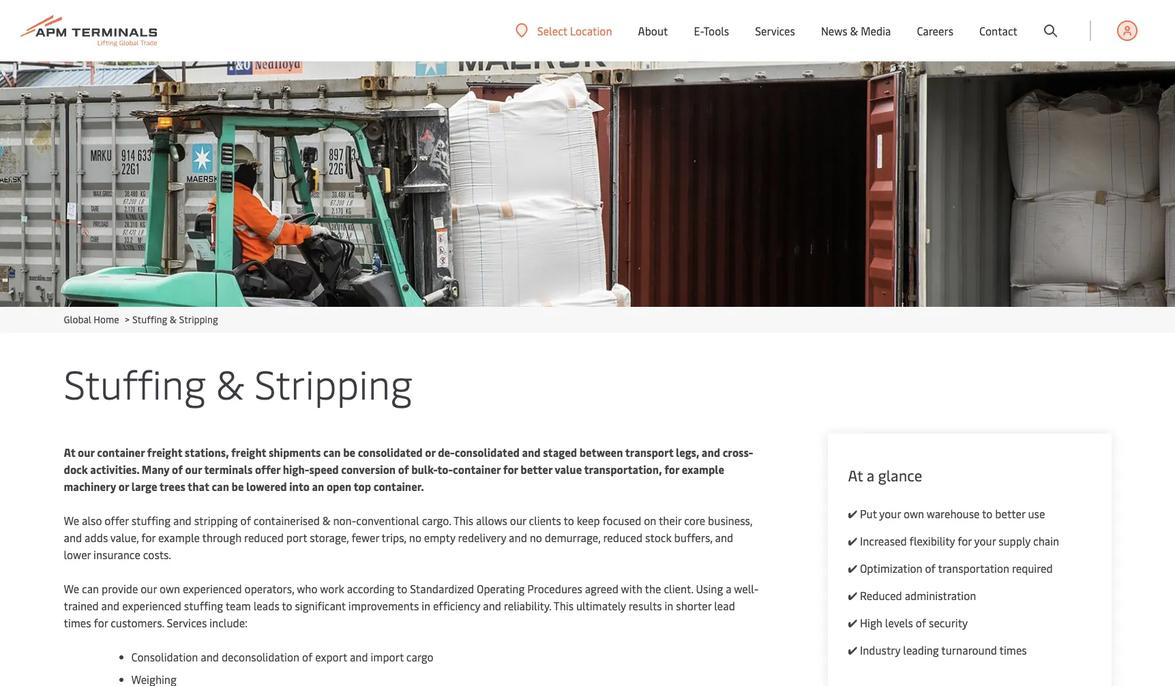 Task type: vqa. For each thing, say whether or not it's contained in the screenshot.
account. at the right of the page
no



Task type: locate. For each thing, give the bounding box(es) containing it.
2 in from the left
[[665, 598, 674, 613]]

an
[[312, 479, 324, 494]]

container down the de-
[[453, 462, 501, 477]]

0 horizontal spatial can
[[82, 581, 99, 596]]

services button
[[755, 0, 796, 61]]

0 vertical spatial a
[[867, 465, 875, 486]]

1 horizontal spatial consolidated
[[455, 445, 520, 460]]

no down clients
[[530, 530, 542, 545]]

contact
[[980, 23, 1018, 38]]

0 vertical spatial experienced
[[183, 581, 242, 596]]

0 vertical spatial your
[[880, 506, 901, 521]]

in down the standardized
[[422, 598, 431, 613]]

1 horizontal spatial a
[[867, 465, 875, 486]]

this up redelivery on the bottom
[[454, 513, 474, 528]]

0 horizontal spatial example
[[158, 530, 200, 545]]

better down the staged
[[521, 462, 553, 477]]

a left the glance
[[867, 465, 875, 486]]

1 horizontal spatial times
[[1000, 643, 1027, 658]]

experienced up customers.
[[122, 598, 181, 613]]

stuffing up 'include:' on the bottom left
[[184, 598, 223, 613]]

1 vertical spatial can
[[212, 479, 229, 494]]

at up dock
[[64, 445, 75, 460]]

stuffing up the value,
[[132, 513, 171, 528]]

to right warehouse
[[983, 506, 993, 521]]

and right export
[[350, 650, 368, 665]]

2 horizontal spatial can
[[323, 445, 341, 460]]

our right provide
[[141, 581, 157, 596]]

✔ for ✔ industry leading turnaround times
[[848, 643, 858, 658]]

0 vertical spatial container
[[97, 445, 145, 460]]

services
[[755, 23, 796, 38], [167, 615, 207, 630]]

offer up the value,
[[105, 513, 129, 528]]

1 horizontal spatial or
[[425, 445, 436, 460]]

0 horizontal spatial no
[[409, 530, 422, 545]]

✔ left high
[[848, 615, 858, 630]]

we left also
[[64, 513, 79, 528]]

4 ✔ from the top
[[848, 588, 858, 603]]

0 horizontal spatial consolidated
[[358, 445, 423, 460]]

1 horizontal spatial reduced
[[603, 530, 643, 545]]

shorter
[[676, 598, 712, 613]]

0 horizontal spatial own
[[160, 581, 180, 596]]

global
[[64, 313, 91, 326]]

1 vertical spatial be
[[232, 479, 244, 494]]

0 vertical spatial stuffing
[[132, 313, 167, 326]]

at a glance
[[848, 465, 923, 486]]

a up lead
[[726, 581, 732, 596]]

✔ left industry
[[848, 643, 858, 658]]

times down trained
[[64, 615, 91, 630]]

experienced
[[183, 581, 242, 596], [122, 598, 181, 613]]

1 vertical spatial example
[[158, 530, 200, 545]]

2 consolidated from the left
[[455, 445, 520, 460]]

consolidated
[[358, 445, 423, 460], [455, 445, 520, 460]]

of
[[172, 462, 183, 477], [398, 462, 409, 477], [241, 513, 251, 528], [926, 561, 936, 576], [916, 615, 927, 630], [302, 650, 313, 665]]

stripping
[[194, 513, 238, 528]]

be up conversion
[[343, 445, 356, 460]]

1 horizontal spatial in
[[665, 598, 674, 613]]

container up activities.
[[97, 445, 145, 460]]

well-
[[734, 581, 759, 596]]

for inside we can provide our own experienced operators, who work according to standardized operating procedures agreed with the client. using a well- trained and experienced stuffing team leads to significant improvements in efficiency and reliability. this ultimately results in shorter lead times for customers. services include:
[[94, 615, 108, 630]]

✔ left put
[[848, 506, 858, 521]]

1 vertical spatial offer
[[105, 513, 129, 528]]

0 horizontal spatial better
[[521, 462, 553, 477]]

0 horizontal spatial offer
[[105, 513, 129, 528]]

1 horizontal spatial be
[[343, 445, 356, 460]]

contact button
[[980, 0, 1018, 61]]

stuffing down global home > stuffing & stripping
[[64, 356, 206, 410]]

✔ left reduced
[[848, 588, 858, 603]]

0 horizontal spatial stripping
[[179, 313, 218, 326]]

1 vertical spatial stuffing
[[184, 598, 223, 613]]

improvements
[[349, 598, 419, 613]]

1 horizontal spatial this
[[554, 598, 574, 613]]

can up speed
[[323, 445, 341, 460]]

buffers,
[[675, 530, 713, 545]]

&
[[851, 23, 859, 38], [170, 313, 177, 326], [216, 356, 244, 410], [323, 513, 331, 528]]

better
[[521, 462, 553, 477], [996, 506, 1026, 521]]

services right tools
[[755, 23, 796, 38]]

✔
[[848, 506, 858, 521], [848, 534, 858, 549], [848, 561, 858, 576], [848, 588, 858, 603], [848, 615, 858, 630], [848, 643, 858, 658]]

1 consolidated from the left
[[358, 445, 423, 460]]

2 reduced from the left
[[603, 530, 643, 545]]

our inside we can provide our own experienced operators, who work according to standardized operating procedures agreed with the client. using a well- trained and experienced stuffing team leads to significant improvements in efficiency and reliability. this ultimately results in shorter lead times for customers. services include:
[[141, 581, 157, 596]]

1 vertical spatial we
[[64, 581, 79, 596]]

select location
[[538, 23, 612, 38]]

global home > stuffing & stripping
[[64, 313, 218, 326]]

at our container freight stations, freight shipments can be consolidated or de-consolidated and staged between transport legs, and cross- dock activities. many of our terminals offer high-speed conversion of bulk-to-container for better value transportation, for example machinery or large trees that can be lowered into an open top container.
[[64, 445, 754, 494]]

1 horizontal spatial freight
[[231, 445, 266, 460]]

2 we from the top
[[64, 581, 79, 596]]

at
[[64, 445, 75, 460], [848, 465, 863, 486]]

we for we can provide our own experienced operators, who work according to standardized operating procedures agreed with the client. using a well- trained and experienced stuffing team leads to significant improvements in efficiency and reliability. this ultimately results in shorter lead times for customers. services include:
[[64, 581, 79, 596]]

& inside news & media popup button
[[851, 23, 859, 38]]

1 horizontal spatial better
[[996, 506, 1026, 521]]

of inside we also offer stuffing and stripping of containerised & non-conventional cargo. this allows our clients to keep focused on their core business, and adds value, for example through reduced port storage, fewer trips, no empty redelivery and no demurrage, reduced stock buffers, and lower insurance costs.
[[241, 513, 251, 528]]

1 horizontal spatial example
[[682, 462, 725, 477]]

own up the flexibility
[[904, 506, 925, 521]]

1 vertical spatial or
[[119, 479, 129, 494]]

0 vertical spatial better
[[521, 462, 553, 477]]

reduced down the focused
[[603, 530, 643, 545]]

to
[[983, 506, 993, 521], [564, 513, 574, 528], [397, 581, 408, 596], [282, 598, 292, 613]]

0 horizontal spatial reduced
[[244, 530, 284, 545]]

through
[[202, 530, 242, 545]]

2 ✔ from the top
[[848, 534, 858, 549]]

stuffing right >
[[132, 313, 167, 326]]

of up through
[[241, 513, 251, 528]]

0 vertical spatial stuffing
[[132, 513, 171, 528]]

1 vertical spatial stripping
[[254, 356, 412, 410]]

high-
[[283, 462, 309, 477]]

insurance
[[94, 547, 140, 562]]

in down client.
[[665, 598, 674, 613]]

value,
[[110, 530, 139, 545]]

administration
[[905, 588, 977, 603]]

1 horizontal spatial stripping
[[254, 356, 412, 410]]

0 horizontal spatial at
[[64, 445, 75, 460]]

also
[[82, 513, 102, 528]]

no right trips,
[[409, 530, 422, 545]]

0 vertical spatial can
[[323, 445, 341, 460]]

offer up the lowered
[[255, 462, 281, 477]]

focused
[[603, 513, 642, 528]]

1 we from the top
[[64, 513, 79, 528]]

a inside we can provide our own experienced operators, who work according to standardized operating procedures agreed with the client. using a well- trained and experienced stuffing team leads to significant improvements in efficiency and reliability. this ultimately results in shorter lead times for customers. services include:
[[726, 581, 732, 596]]

0 vertical spatial own
[[904, 506, 925, 521]]

1 horizontal spatial at
[[848, 465, 863, 486]]

or left the de-
[[425, 445, 436, 460]]

about button
[[638, 0, 668, 61]]

containerised
[[254, 513, 320, 528]]

can inside we can provide our own experienced operators, who work according to standardized operating procedures agreed with the client. using a well- trained and experienced stuffing team leads to significant improvements in efficiency and reliability. this ultimately results in shorter lead times for customers. services include:
[[82, 581, 99, 596]]

cargo.
[[422, 513, 451, 528]]

0 vertical spatial example
[[682, 462, 725, 477]]

reliability.
[[504, 598, 552, 613]]

example
[[682, 462, 725, 477], [158, 530, 200, 545]]

we can provide our own experienced operators, who work according to standardized operating procedures agreed with the client. using a well- trained and experienced stuffing team leads to significant improvements in efficiency and reliability. this ultimately results in shorter lead times for customers. services include:
[[64, 581, 759, 630]]

example up costs.
[[158, 530, 200, 545]]

better left the use
[[996, 506, 1026, 521]]

1 vertical spatial at
[[848, 465, 863, 486]]

our
[[78, 445, 95, 460], [185, 462, 202, 477], [510, 513, 527, 528], [141, 581, 157, 596]]

freight up terminals
[[231, 445, 266, 460]]

1 vertical spatial this
[[554, 598, 574, 613]]

your left supply
[[975, 534, 996, 549]]

of right levels
[[916, 615, 927, 630]]

3 ✔ from the top
[[848, 561, 858, 576]]

reduced down "containerised"
[[244, 530, 284, 545]]

own down costs.
[[160, 581, 180, 596]]

using
[[696, 581, 723, 596]]

many
[[142, 462, 170, 477]]

that
[[188, 479, 209, 494]]

e-tools
[[694, 23, 730, 38]]

or down activities.
[[119, 479, 129, 494]]

✔ industry leading turnaround times
[[848, 643, 1027, 658]]

0 horizontal spatial a
[[726, 581, 732, 596]]

0 vertical spatial stripping
[[179, 313, 218, 326]]

at inside 'at our container freight stations, freight shipments can be consolidated or de-consolidated and staged between transport legs, and cross- dock activities. many of our terminals offer high-speed conversion of bulk-to-container for better value transportation, for example machinery or large trees that can be lowered into an open top container.'
[[64, 445, 75, 460]]

1 horizontal spatial stuffing
[[184, 598, 223, 613]]

✔ left 'optimization'
[[848, 561, 858, 576]]

for up "allows" in the bottom left of the page
[[503, 462, 518, 477]]

experienced up "team"
[[183, 581, 242, 596]]

and
[[522, 445, 541, 460], [702, 445, 721, 460], [173, 513, 192, 528], [64, 530, 82, 545], [509, 530, 527, 545], [715, 530, 734, 545], [101, 598, 120, 613], [483, 598, 501, 613], [201, 650, 219, 665], [350, 650, 368, 665]]

legs,
[[676, 445, 700, 460]]

offer inside 'at our container freight stations, freight shipments can be consolidated or de-consolidated and staged between transport legs, and cross- dock activities. many of our terminals offer high-speed conversion of bulk-to-container for better value transportation, for example machinery or large trees that can be lowered into an open top container.'
[[255, 462, 281, 477]]

6 ✔ from the top
[[848, 643, 858, 658]]

import
[[371, 650, 404, 665]]

0 vertical spatial this
[[454, 513, 474, 528]]

port
[[286, 530, 307, 545]]

2 vertical spatial can
[[82, 581, 99, 596]]

our up dock
[[78, 445, 95, 460]]

0 horizontal spatial services
[[167, 615, 207, 630]]

business,
[[708, 513, 753, 528]]

freight up many
[[147, 445, 182, 460]]

put
[[860, 506, 877, 521]]

1 vertical spatial a
[[726, 581, 732, 596]]

costs.
[[143, 547, 171, 562]]

1 vertical spatial stuffing
[[64, 356, 206, 410]]

1 horizontal spatial your
[[975, 534, 996, 549]]

the
[[645, 581, 662, 596]]

chain
[[1034, 534, 1060, 549]]

1 horizontal spatial services
[[755, 23, 796, 38]]

times right turnaround
[[1000, 643, 1027, 658]]

0 horizontal spatial this
[[454, 513, 474, 528]]

0 vertical spatial at
[[64, 445, 75, 460]]

1 horizontal spatial offer
[[255, 462, 281, 477]]

✔ for ✔ increased flexibility for your supply chain
[[848, 534, 858, 549]]

1 vertical spatial container
[[453, 462, 501, 477]]

be down terminals
[[232, 479, 244, 494]]

export
[[315, 650, 347, 665]]

1 no from the left
[[409, 530, 422, 545]]

for down trained
[[94, 615, 108, 630]]

and down operating
[[483, 598, 501, 613]]

example down legs, on the right
[[682, 462, 725, 477]]

1 vertical spatial your
[[975, 534, 996, 549]]

container
[[97, 445, 145, 460], [453, 462, 501, 477]]

lower
[[64, 547, 91, 562]]

home
[[94, 313, 119, 326]]

we for we also offer stuffing and stripping of containerised & non-conventional cargo. this allows our clients to keep focused on their core business, and adds value, for example through reduced port storage, fewer trips, no empty redelivery and no demurrage, reduced stock buffers, and lower insurance costs.
[[64, 513, 79, 528]]

1 ✔ from the top
[[848, 506, 858, 521]]

can down terminals
[[212, 479, 229, 494]]

services up consolidation
[[167, 615, 207, 630]]

we inside we can provide our own experienced operators, who work according to standardized operating procedures agreed with the client. using a well- trained and experienced stuffing team leads to significant improvements in efficiency and reliability. this ultimately results in shorter lead times for customers. services include:
[[64, 581, 79, 596]]

to up demurrage,
[[564, 513, 574, 528]]

0 horizontal spatial freight
[[147, 445, 182, 460]]

for inside we also offer stuffing and stripping of containerised & non-conventional cargo. this allows our clients to keep focused on their core business, and adds value, for example through reduced port storage, fewer trips, no empty redelivery and no demurrage, reduced stock buffers, and lower insurance costs.
[[141, 530, 156, 545]]

5 ✔ from the top
[[848, 615, 858, 630]]

0 horizontal spatial times
[[64, 615, 91, 630]]

0 vertical spatial times
[[64, 615, 91, 630]]

transport
[[625, 445, 674, 460]]

reduced
[[860, 588, 903, 603]]

0 vertical spatial offer
[[255, 462, 281, 477]]

0 horizontal spatial in
[[422, 598, 431, 613]]

empty
[[424, 530, 456, 545]]

work
[[320, 581, 345, 596]]

activities.
[[90, 462, 139, 477]]

1 vertical spatial services
[[167, 615, 207, 630]]

trees
[[159, 479, 185, 494]]

we up trained
[[64, 581, 79, 596]]

1 horizontal spatial no
[[530, 530, 542, 545]]

flexibility
[[910, 534, 955, 549]]

increased
[[860, 534, 907, 549]]

your right put
[[880, 506, 901, 521]]

✔ for ✔ reduced administration
[[848, 588, 858, 603]]

of left export
[[302, 650, 313, 665]]

0 horizontal spatial stuffing
[[132, 513, 171, 528]]

our right "allows" in the bottom left of the page
[[510, 513, 527, 528]]

we inside we also offer stuffing and stripping of containerised & non-conventional cargo. this allows our clients to keep focused on their core business, and adds value, for example through reduced port storage, fewer trips, no empty redelivery and no demurrage, reduced stock buffers, and lower insurance costs.
[[64, 513, 79, 528]]

for up costs.
[[141, 530, 156, 545]]

0 horizontal spatial or
[[119, 479, 129, 494]]

at up put
[[848, 465, 863, 486]]

fewer
[[352, 530, 379, 545]]

✔ left increased
[[848, 534, 858, 549]]

demurrage,
[[545, 530, 601, 545]]

can up trained
[[82, 581, 99, 596]]

0 vertical spatial or
[[425, 445, 436, 460]]

provide
[[102, 581, 138, 596]]

of down the flexibility
[[926, 561, 936, 576]]

dock
[[64, 462, 88, 477]]

stuffing inside we can provide our own experienced operators, who work according to standardized operating procedures agreed with the client. using a well- trained and experienced stuffing team leads to significant improvements in efficiency and reliability. this ultimately results in shorter lead times for customers. services include:
[[184, 598, 223, 613]]

1 horizontal spatial experienced
[[183, 581, 242, 596]]

1 vertical spatial own
[[160, 581, 180, 596]]

according
[[347, 581, 395, 596]]

0 vertical spatial we
[[64, 513, 79, 528]]

1 vertical spatial experienced
[[122, 598, 181, 613]]

0 horizontal spatial your
[[880, 506, 901, 521]]

leading
[[904, 643, 939, 658]]

use
[[1029, 506, 1046, 521]]

this down procedures
[[554, 598, 574, 613]]



Task type: describe. For each thing, give the bounding box(es) containing it.
stuffing inside we also offer stuffing and stripping of containerised & non-conventional cargo. this allows our clients to keep focused on their core business, and adds value, for example through reduced port storage, fewer trips, no empty redelivery and no demurrage, reduced stock buffers, and lower insurance costs.
[[132, 513, 171, 528]]

news
[[821, 23, 848, 38]]

ultimately
[[576, 598, 626, 613]]

and right redelivery on the bottom
[[509, 530, 527, 545]]

transportation,
[[584, 462, 662, 477]]

and down the business,
[[715, 530, 734, 545]]

agreed
[[585, 581, 619, 596]]

0 horizontal spatial container
[[97, 445, 145, 460]]

keep
[[577, 513, 600, 528]]

of up trees
[[172, 462, 183, 477]]

1 horizontal spatial can
[[212, 479, 229, 494]]

✔ for ✔ high levels of security
[[848, 615, 858, 630]]

0 vertical spatial services
[[755, 23, 796, 38]]

✔ put your own warehouse to better use
[[848, 506, 1046, 521]]

✔ reduced administration
[[848, 588, 977, 603]]

news & media
[[821, 23, 891, 38]]

we also offer stuffing and stripping of containerised & non-conventional cargo. this allows our clients to keep focused on their core business, and adds value, for example through reduced port storage, fewer trips, no empty redelivery and no demurrage, reduced stock buffers, and lower insurance costs.
[[64, 513, 753, 562]]

offer inside we also offer stuffing and stripping of containerised & non-conventional cargo. this allows our clients to keep focused on their core business, and adds value, for example through reduced port storage, fewer trips, no empty redelivery and no demurrage, reduced stock buffers, and lower insurance costs.
[[105, 513, 129, 528]]

high
[[860, 615, 883, 630]]

✔ increased flexibility for your supply chain
[[848, 534, 1060, 549]]

efficiency
[[433, 598, 481, 613]]

our up that
[[185, 462, 202, 477]]

stock
[[646, 530, 672, 545]]

terminals
[[204, 462, 253, 477]]

optimization
[[860, 561, 923, 576]]

speed
[[309, 462, 339, 477]]

de-
[[438, 445, 455, 460]]

& inside we also offer stuffing and stripping of containerised & non-conventional cargo. this allows our clients to keep focused on their core business, and adds value, for example through reduced port storage, fewer trips, no empty redelivery and no demurrage, reduced stock buffers, and lower insurance costs.
[[323, 513, 331, 528]]

better inside 'at our container freight stations, freight shipments can be consolidated or de-consolidated and staged between transport legs, and cross- dock activities. many of our terminals offer high-speed conversion of bulk-to-container for better value transportation, for example machinery or large trees that can be lowered into an open top container.'
[[521, 462, 553, 477]]

between
[[580, 445, 623, 460]]

select
[[538, 23, 568, 38]]

e-tools button
[[694, 0, 730, 61]]

storage,
[[310, 530, 349, 545]]

glance
[[878, 465, 923, 486]]

example inside we also offer stuffing and stripping of containerised & non-conventional cargo. this allows our clients to keep focused on their core business, and adds value, for example through reduced port storage, fewer trips, no empty redelivery and no demurrage, reduced stock buffers, and lower insurance costs.
[[158, 530, 200, 545]]

turnaround
[[942, 643, 998, 658]]

to right leads at the left bottom
[[282, 598, 292, 613]]

consolidation
[[131, 650, 198, 665]]

results
[[629, 598, 662, 613]]

select location button
[[516, 23, 612, 38]]

cargo
[[407, 650, 434, 665]]

top
[[354, 479, 371, 494]]

warehouse
[[927, 506, 980, 521]]

operating
[[477, 581, 525, 596]]

1 horizontal spatial own
[[904, 506, 925, 521]]

machinery
[[64, 479, 116, 494]]

and right legs, on the right
[[702, 445, 721, 460]]

trips,
[[382, 530, 407, 545]]

with
[[621, 581, 643, 596]]

at for at our container freight stations, freight shipments can be consolidated or de-consolidated and staged between transport legs, and cross- dock activities. many of our terminals offer high-speed conversion of bulk-to-container for better value transportation, for example machinery or large trees that can be lowered into an open top container.
[[64, 445, 75, 460]]

this inside we also offer stuffing and stripping of containerised & non-conventional cargo. this allows our clients to keep focused on their core business, and adds value, for example through reduced port storage, fewer trips, no empty redelivery and no demurrage, reduced stock buffers, and lower insurance costs.
[[454, 513, 474, 528]]

and left 'stripping'
[[173, 513, 192, 528]]

1 in from the left
[[422, 598, 431, 613]]

services inside we can provide our own experienced operators, who work according to standardized operating procedures agreed with the client. using a well- trained and experienced stuffing team leads to significant improvements in efficiency and reliability. this ultimately results in shorter lead times for customers. services include:
[[167, 615, 207, 630]]

✔ for ✔ put your own warehouse to better use
[[848, 506, 858, 521]]

their
[[659, 513, 682, 528]]

2 no from the left
[[530, 530, 542, 545]]

customers.
[[111, 615, 164, 630]]

news & media button
[[821, 0, 891, 61]]

of up container.
[[398, 462, 409, 477]]

and left the staged
[[522, 445, 541, 460]]

careers button
[[917, 0, 954, 61]]

allows
[[476, 513, 508, 528]]

1 reduced from the left
[[244, 530, 284, 545]]

open
[[327, 479, 352, 494]]

2 freight from the left
[[231, 445, 266, 460]]

>
[[125, 313, 130, 326]]

to inside we also offer stuffing and stripping of containerised & non-conventional cargo. this allows our clients to keep focused on their core business, and adds value, for example through reduced port storage, fewer trips, no empty redelivery and no demurrage, reduced stock buffers, and lower insurance costs.
[[564, 513, 574, 528]]

at for at a glance
[[848, 465, 863, 486]]

for up "transportation"
[[958, 534, 972, 549]]

levels
[[886, 615, 914, 630]]

1 freight from the left
[[147, 445, 182, 460]]

to-
[[438, 462, 453, 477]]

media
[[861, 23, 891, 38]]

stripping stuffing image
[[0, 61, 1176, 307]]

redelivery
[[458, 530, 506, 545]]

careers
[[917, 23, 954, 38]]

leads
[[254, 598, 280, 613]]

procedures
[[528, 581, 583, 596]]

significant
[[295, 598, 346, 613]]

container.
[[374, 479, 424, 494]]

to up 'improvements'
[[397, 581, 408, 596]]

conventional
[[356, 513, 419, 528]]

and down 'include:' on the bottom left
[[201, 650, 219, 665]]

lead
[[715, 598, 735, 613]]

cross-
[[723, 445, 754, 460]]

our inside we also offer stuffing and stripping of containerised & non-conventional cargo. this allows our clients to keep focused on their core business, and adds value, for example through reduced port storage, fewer trips, no empty redelivery and no demurrage, reduced stock buffers, and lower insurance costs.
[[510, 513, 527, 528]]

1 vertical spatial times
[[1000, 643, 1027, 658]]

and down provide
[[101, 598, 120, 613]]

global home link
[[64, 313, 119, 326]]

about
[[638, 23, 668, 38]]

own inside we can provide our own experienced operators, who work according to standardized operating procedures agreed with the client. using a well- trained and experienced stuffing team leads to significant improvements in efficiency and reliability. this ultimately results in shorter lead times for customers. services include:
[[160, 581, 180, 596]]

shipments
[[269, 445, 321, 460]]

staged
[[543, 445, 577, 460]]

into
[[289, 479, 310, 494]]

industry
[[860, 643, 901, 658]]

non-
[[333, 513, 356, 528]]

core
[[685, 513, 706, 528]]

0 horizontal spatial be
[[232, 479, 244, 494]]

on
[[644, 513, 657, 528]]

✔ for ✔ optimization of transportation required
[[848, 561, 858, 576]]

and up "lower"
[[64, 530, 82, 545]]

0 vertical spatial be
[[343, 445, 356, 460]]

operators,
[[245, 581, 294, 596]]

example inside 'at our container freight stations, freight shipments can be consolidated or de-consolidated and staged between transport legs, and cross- dock activities. many of our terminals offer high-speed conversion of bulk-to-container for better value transportation, for example machinery or large trees that can be lowered into an open top container.'
[[682, 462, 725, 477]]

lowered
[[246, 479, 287, 494]]

trained
[[64, 598, 99, 613]]

this inside we can provide our own experienced operators, who work according to standardized operating procedures agreed with the client. using a well- trained and experienced stuffing team leads to significant improvements in efficiency and reliability. this ultimately results in shorter lead times for customers. services include:
[[554, 598, 574, 613]]

adds
[[85, 530, 108, 545]]

times inside we can provide our own experienced operators, who work according to standardized operating procedures agreed with the client. using a well- trained and experienced stuffing team leads to significant improvements in efficiency and reliability. this ultimately results in shorter lead times for customers. services include:
[[64, 615, 91, 630]]

required
[[1013, 561, 1053, 576]]

large
[[131, 479, 157, 494]]

client.
[[664, 581, 694, 596]]

stations,
[[185, 445, 229, 460]]

for down legs, on the right
[[665, 462, 680, 477]]

supply
[[999, 534, 1031, 549]]

1 vertical spatial better
[[996, 506, 1026, 521]]

standardized
[[410, 581, 474, 596]]

1 horizontal spatial container
[[453, 462, 501, 477]]

0 horizontal spatial experienced
[[122, 598, 181, 613]]



